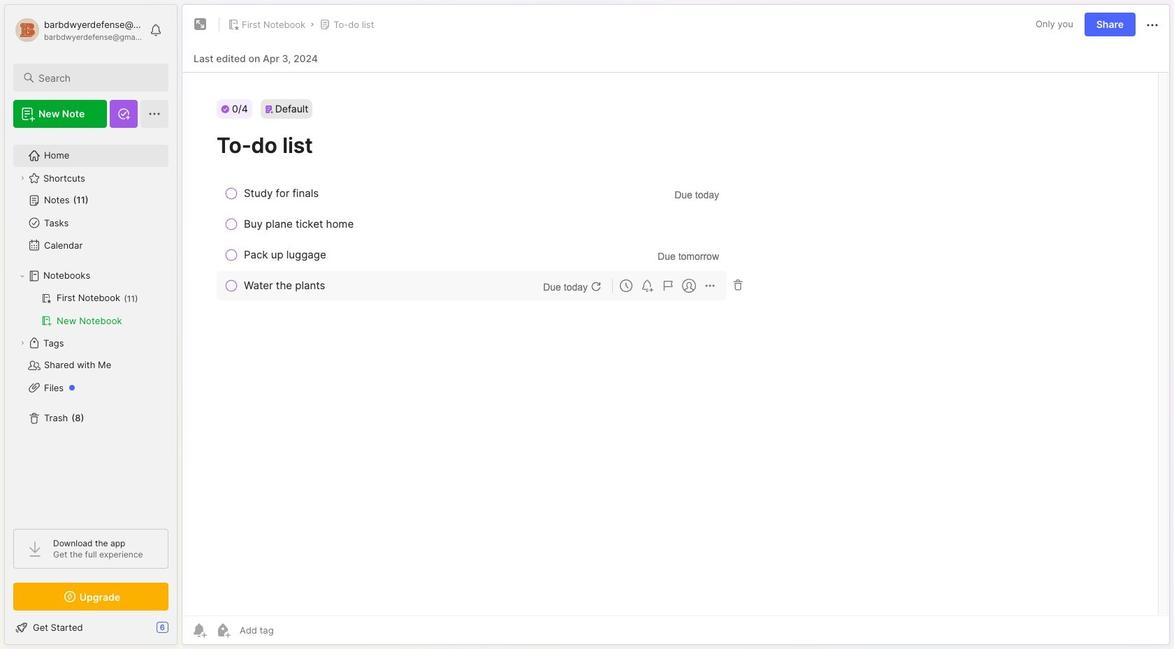 Task type: describe. For each thing, give the bounding box(es) containing it.
Account field
[[13, 16, 143, 44]]

main element
[[0, 0, 182, 649]]

Search text field
[[38, 71, 156, 85]]

expand notebooks image
[[18, 272, 27, 280]]

More actions field
[[1144, 15, 1161, 33]]

click to collapse image
[[176, 623, 187, 640]]

Note Editor text field
[[182, 72, 1169, 616]]



Task type: locate. For each thing, give the bounding box(es) containing it.
expand tags image
[[18, 339, 27, 347]]

Help and Learning task checklist field
[[5, 616, 177, 639]]

group inside the main element
[[13, 287, 168, 332]]

none search field inside the main element
[[38, 69, 156, 86]]

None search field
[[38, 69, 156, 86]]

group
[[13, 287, 168, 332]]

note window element
[[182, 4, 1170, 649]]

expand note image
[[192, 16, 209, 33]]

Add tag field
[[238, 624, 344, 637]]

tree inside the main element
[[5, 136, 177, 517]]

add tag image
[[215, 622, 231, 639]]

add a reminder image
[[191, 622, 208, 639]]

tree
[[5, 136, 177, 517]]

more actions image
[[1144, 17, 1161, 33]]



Task type: vqa. For each thing, say whether or not it's contained in the screenshot.
group inside the Main element
yes



